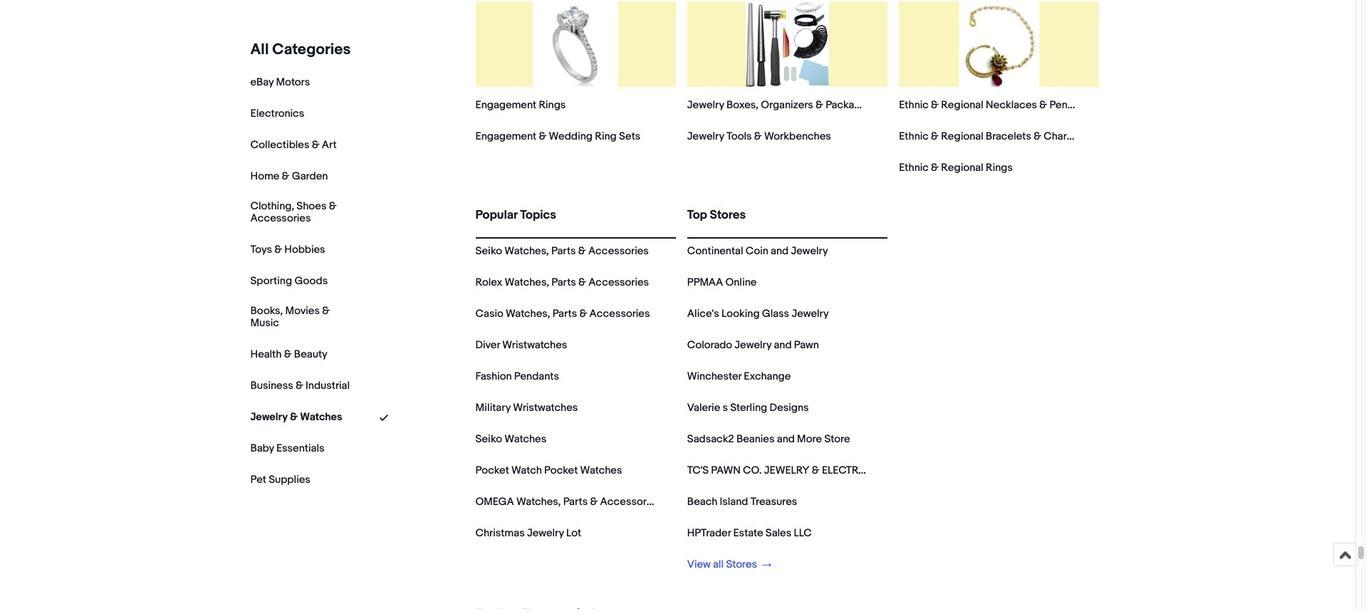 Task type: describe. For each thing, give the bounding box(es) containing it.
& inside "clothing, shoes & accessories"
[[329, 199, 337, 213]]

co.
[[743, 464, 762, 477]]

clothing, shoes & accessories
[[250, 199, 337, 225]]

engagement & wedding jewelry image
[[533, 1, 618, 87]]

ebay
[[250, 76, 274, 89]]

valerie s sterling designs
[[687, 401, 809, 415]]

treasures
[[751, 495, 797, 509]]

goods
[[294, 274, 328, 288]]

2 pocket from the left
[[544, 464, 578, 477]]

view all stores
[[687, 558, 760, 571]]

necklaces
[[986, 98, 1037, 112]]

ethnic, regional & tribal jewelry image
[[959, 1, 1040, 87]]

2 vertical spatial watches
[[580, 464, 622, 477]]

art
[[322, 138, 337, 152]]

seiko watches, parts & accessories link
[[475, 244, 649, 258]]

llc
[[794, 526, 812, 540]]

ebay motors
[[250, 76, 310, 89]]

diver wristwatches
[[475, 338, 567, 352]]

& right business
[[296, 379, 303, 392]]

sterling
[[730, 401, 767, 415]]

& down rolex watches, parts & accessories
[[579, 307, 587, 321]]

top stores
[[687, 208, 746, 222]]

continental
[[687, 244, 743, 258]]

lot
[[566, 526, 581, 540]]

jewelry & watches link
[[250, 410, 342, 424]]

& up rolex watches, parts & accessories
[[578, 244, 586, 258]]

collectibles & art
[[250, 138, 337, 152]]

beauty
[[294, 347, 327, 361]]

toys & hobbies
[[250, 243, 325, 256]]

continental coin and jewelry
[[687, 244, 828, 258]]

engagement for engagement rings
[[475, 98, 536, 112]]

sales
[[766, 526, 792, 540]]

& inside books, movies & music
[[322, 304, 330, 318]]

engagement rings link
[[475, 98, 566, 112]]

ethnic for ethnic & regional rings
[[899, 161, 929, 175]]

valerie s sterling designs link
[[687, 401, 809, 415]]

island
[[720, 495, 748, 509]]

seiko watches
[[475, 432, 546, 446]]

colorado jewelry and pawn link
[[687, 338, 819, 352]]

& right home
[[282, 170, 290, 183]]

watches, for seiko
[[505, 244, 549, 258]]

& up casio watches, parts & accessories link
[[578, 276, 586, 289]]

ethnic & regional rings link
[[899, 161, 1013, 175]]

colorado
[[687, 338, 732, 352]]

business & industrial link
[[250, 379, 350, 392]]

packaging
[[826, 98, 876, 112]]

supplies
[[269, 473, 310, 486]]

topics
[[520, 208, 556, 222]]

regional for necklaces
[[941, 98, 984, 112]]

0 vertical spatial pendants
[[1050, 98, 1095, 112]]

& up 'ethnic & regional bracelets & charms' link
[[931, 98, 939, 112]]

pawn
[[711, 464, 741, 477]]

accessories inside "clothing, shoes & accessories"
[[250, 211, 311, 225]]

and for pawn
[[774, 338, 792, 352]]

fashion pendants
[[475, 370, 559, 383]]

& right the tools
[[754, 130, 762, 143]]

alice's looking glass jewelry
[[687, 307, 829, 321]]

looking
[[722, 307, 760, 321]]

ethnic & regional necklaces & pendants link
[[899, 98, 1095, 112]]

& left art
[[312, 138, 320, 152]]

ring
[[595, 130, 617, 143]]

ethnic & regional necklaces & pendants
[[899, 98, 1095, 112]]

jewelry boxes, organizers & packaging link
[[687, 98, 876, 112]]

rolex
[[475, 276, 502, 289]]

1 vertical spatial stores
[[726, 558, 757, 571]]

alice's looking glass jewelry link
[[687, 307, 829, 321]]

and for jewelry
[[771, 244, 789, 258]]

baby essentials
[[250, 441, 324, 455]]

online
[[725, 276, 757, 289]]

ppmaa
[[687, 276, 723, 289]]

hptrader estate sales llc
[[687, 526, 812, 540]]

business & industrial
[[250, 379, 350, 392]]

collectibles & art link
[[250, 138, 337, 152]]

accessories for casio watches, parts & accessories
[[589, 307, 650, 321]]

electronics
[[822, 464, 891, 477]]

watches, for omega
[[516, 495, 561, 509]]

jewelry tools & workbenches
[[687, 130, 831, 143]]

engagement rings
[[475, 98, 566, 112]]

winchester exchange link
[[687, 370, 791, 383]]

parts for omega
[[563, 495, 588, 509]]

health
[[250, 347, 282, 361]]

casio watches, parts & accessories
[[475, 307, 650, 321]]

& down the pocket watch pocket watches link
[[590, 495, 598, 509]]

& right toys
[[274, 243, 282, 256]]

home & garden link
[[250, 170, 328, 183]]

jewelry right coin
[[791, 244, 828, 258]]

hobbies
[[284, 243, 325, 256]]

ethnic for ethnic & regional necklaces & pendants
[[899, 98, 929, 112]]

top
[[687, 208, 707, 222]]

books, movies & music link
[[250, 304, 350, 330]]

& right health
[[284, 347, 292, 361]]

pocket watch pocket watches link
[[475, 464, 622, 477]]

wristwatches for military wristwatches
[[513, 401, 578, 415]]

jewelry boxes, organizers & packaging
[[687, 98, 876, 112]]

seiko for seiko watches, parts & accessories
[[475, 244, 502, 258]]

bracelets
[[986, 130, 1031, 143]]

& left the charms
[[1034, 130, 1041, 143]]

books,
[[250, 304, 283, 318]]

exchange
[[744, 370, 791, 383]]

tc's pawn co. jewelry & electronics
[[687, 464, 891, 477]]

jewelry left lot
[[527, 526, 564, 540]]

jewelry left boxes,
[[687, 98, 724, 112]]

ebay motors link
[[250, 76, 310, 89]]

jewelry
[[764, 464, 810, 477]]

& down the business & industrial
[[290, 410, 298, 424]]

& left wedding
[[539, 130, 547, 143]]

sets
[[619, 130, 641, 143]]

& right "necklaces"
[[1040, 98, 1047, 112]]

0 horizontal spatial pendants
[[514, 370, 559, 383]]

rolex watches, parts & accessories
[[475, 276, 649, 289]]

motors
[[276, 76, 310, 89]]

1 vertical spatial rings
[[986, 161, 1013, 175]]

fashion pendants link
[[475, 370, 559, 383]]

diver
[[475, 338, 500, 352]]

jewelry down business
[[250, 410, 288, 424]]

accessories for omega watches, parts & accessories
[[600, 495, 661, 509]]

beach island treasures
[[687, 495, 797, 509]]



Task type: locate. For each thing, give the bounding box(es) containing it.
accessories for rolex watches, parts & accessories
[[589, 276, 649, 289]]

1 vertical spatial wristwatches
[[513, 401, 578, 415]]

baby
[[250, 441, 274, 455]]

rings down ethnic & regional bracelets & charms
[[986, 161, 1013, 175]]

watches, for rolex
[[505, 276, 549, 289]]

and right coin
[[771, 244, 789, 258]]

store
[[824, 432, 850, 446]]

watches up omega watches, parts & accessories
[[580, 464, 622, 477]]

ppmaa online
[[687, 276, 757, 289]]

home
[[250, 170, 279, 183]]

& right jewelry
[[812, 464, 820, 477]]

jewelry down alice's looking glass jewelry link
[[735, 338, 772, 352]]

military
[[475, 401, 511, 415]]

wristwatches up fashion pendants at the bottom left
[[502, 338, 567, 352]]

engagement
[[475, 98, 536, 112], [475, 130, 536, 143]]

0 horizontal spatial rings
[[539, 98, 566, 112]]

ethnic
[[899, 98, 929, 112], [899, 130, 929, 143], [899, 161, 929, 175]]

0 vertical spatial engagement
[[475, 98, 536, 112]]

1 vertical spatial watches
[[505, 432, 546, 446]]

jewelry tools & workbenches link
[[687, 130, 831, 143]]

pet supplies link
[[250, 473, 310, 486]]

tc's pawn co. jewelry & electronics link
[[687, 464, 891, 477]]

2 vertical spatial ethnic
[[899, 161, 929, 175]]

pendants
[[1050, 98, 1095, 112], [514, 370, 559, 383]]

sadsack2 beanies and more store link
[[687, 432, 850, 446]]

view
[[687, 558, 711, 571]]

stores right top at the top of the page
[[710, 208, 746, 222]]

all
[[250, 41, 269, 59]]

sadsack2 beanies and more store
[[687, 432, 850, 446]]

regional for bracelets
[[941, 130, 984, 143]]

pet supplies
[[250, 473, 310, 486]]

fashion
[[475, 370, 512, 383]]

sporting goods link
[[250, 274, 328, 288]]

& down ethnic & regional bracelets & charms
[[931, 161, 939, 175]]

and for more
[[777, 432, 795, 446]]

1 vertical spatial engagement
[[475, 130, 536, 143]]

coin
[[746, 244, 768, 258]]

beach
[[687, 495, 718, 509]]

2 regional from the top
[[941, 130, 984, 143]]

military wristwatches
[[475, 401, 578, 415]]

2 vertical spatial and
[[777, 432, 795, 446]]

seiko up rolex
[[475, 244, 502, 258]]

watches, for casio
[[506, 307, 550, 321]]

3 ethnic from the top
[[899, 161, 929, 175]]

diver wristwatches link
[[475, 338, 567, 352]]

winchester
[[687, 370, 742, 383]]

sporting
[[250, 274, 292, 288]]

stores
[[710, 208, 746, 222], [726, 558, 757, 571]]

ethnic for ethnic & regional bracelets & charms
[[899, 130, 929, 143]]

accessories
[[250, 211, 311, 225], [588, 244, 649, 258], [589, 276, 649, 289], [589, 307, 650, 321], [600, 495, 661, 509]]

organizers
[[761, 98, 813, 112]]

2 engagement from the top
[[475, 130, 536, 143]]

parts for casio
[[553, 307, 577, 321]]

pendants up the charms
[[1050, 98, 1095, 112]]

workbenches
[[764, 130, 831, 143]]

1 vertical spatial seiko
[[475, 432, 502, 446]]

& up ethnic & regional rings
[[931, 130, 939, 143]]

wedding
[[549, 130, 593, 143]]

parts down rolex watches, parts & accessories
[[553, 307, 577, 321]]

pet
[[250, 473, 266, 486]]

more
[[797, 432, 822, 446]]

categories
[[272, 41, 351, 59]]

watches, down popular topics
[[505, 244, 549, 258]]

pendants up military wristwatches
[[514, 370, 559, 383]]

1 seiko from the top
[[475, 244, 502, 258]]

designs
[[770, 401, 809, 415]]

popular
[[475, 208, 517, 222]]

regional up 'ethnic & regional bracelets & charms' link
[[941, 98, 984, 112]]

seiko for seiko watches
[[475, 432, 502, 446]]

s
[[723, 401, 728, 415]]

0 vertical spatial wristwatches
[[502, 338, 567, 352]]

ethnic & regional rings
[[899, 161, 1013, 175]]

baby essentials link
[[250, 441, 324, 455]]

pocket watch pocket watches
[[475, 464, 622, 477]]

and left more
[[777, 432, 795, 446]]

alice's
[[687, 307, 719, 321]]

wristwatches down fashion pendants at the bottom left
[[513, 401, 578, 415]]

& left packaging
[[816, 98, 823, 112]]

electronics link
[[250, 107, 304, 120]]

2 horizontal spatial watches
[[580, 464, 622, 477]]

wristwatches for diver wristwatches
[[502, 338, 567, 352]]

0 vertical spatial ethnic
[[899, 98, 929, 112]]

rings up the 'engagement & wedding ring sets' link on the top left of page
[[539, 98, 566, 112]]

omega watches, parts & accessories
[[475, 495, 661, 509]]

jewelry & watches
[[250, 410, 342, 424]]

1 horizontal spatial watches
[[505, 432, 546, 446]]

engagement & wedding ring sets
[[475, 130, 641, 143]]

1 vertical spatial pendants
[[514, 370, 559, 383]]

0 vertical spatial watches
[[300, 410, 342, 424]]

watches down industrial
[[300, 410, 342, 424]]

seiko down military
[[475, 432, 502, 446]]

electronics
[[250, 107, 304, 120]]

parts for seiko
[[551, 244, 576, 258]]

home & garden
[[250, 170, 328, 183]]

1 vertical spatial and
[[774, 338, 792, 352]]

watches, down pocket watch pocket watches
[[516, 495, 561, 509]]

parts up lot
[[563, 495, 588, 509]]

clothing,
[[250, 199, 294, 213]]

2 ethnic from the top
[[899, 130, 929, 143]]

pocket up omega watches, parts & accessories link
[[544, 464, 578, 477]]

2 vertical spatial regional
[[941, 161, 984, 175]]

watches,
[[505, 244, 549, 258], [505, 276, 549, 289], [506, 307, 550, 321], [516, 495, 561, 509]]

& right movies
[[322, 304, 330, 318]]

engagement up engagement & wedding ring sets
[[475, 98, 536, 112]]

jewelry
[[687, 98, 724, 112], [687, 130, 724, 143], [791, 244, 828, 258], [792, 307, 829, 321], [735, 338, 772, 352], [250, 410, 288, 424], [527, 526, 564, 540]]

ethnic & regional bracelets & charms
[[899, 130, 1081, 143]]

& right shoes
[[329, 199, 337, 213]]

regional down 'ethnic & regional bracelets & charms' link
[[941, 161, 984, 175]]

0 horizontal spatial watches
[[300, 410, 342, 424]]

ppmaa online link
[[687, 276, 757, 289]]

casio watches, parts & accessories link
[[475, 307, 650, 321]]

1 horizontal spatial rings
[[986, 161, 1013, 175]]

movies
[[285, 304, 320, 318]]

parts up casio watches, parts & accessories link
[[552, 276, 576, 289]]

engagement for engagement & wedding ring sets
[[475, 130, 536, 143]]

0 horizontal spatial pocket
[[475, 464, 509, 477]]

estate
[[733, 526, 763, 540]]

popular topics
[[475, 208, 556, 222]]

books, movies & music
[[250, 304, 330, 330]]

and left pawn
[[774, 338, 792, 352]]

colorado jewelry and pawn
[[687, 338, 819, 352]]

watches, right rolex
[[505, 276, 549, 289]]

casio
[[475, 307, 503, 321]]

watches down military wristwatches
[[505, 432, 546, 446]]

0 vertical spatial regional
[[941, 98, 984, 112]]

jewelry left the tools
[[687, 130, 724, 143]]

jewelry care, design & repair image
[[746, 1, 829, 87]]

seiko
[[475, 244, 502, 258], [475, 432, 502, 446]]

regional for rings
[[941, 161, 984, 175]]

jewelry up pawn
[[792, 307, 829, 321]]

boxes,
[[727, 98, 759, 112]]

1 engagement from the top
[[475, 98, 536, 112]]

business
[[250, 379, 293, 392]]

essentials
[[276, 441, 324, 455]]

1 vertical spatial ethnic
[[899, 130, 929, 143]]

accessories for seiko watches, parts & accessories
[[588, 244, 649, 258]]

1 vertical spatial regional
[[941, 130, 984, 143]]

stores right all
[[726, 558, 757, 571]]

health & beauty
[[250, 347, 327, 361]]

0 vertical spatial stores
[[710, 208, 746, 222]]

charms
[[1044, 130, 1081, 143]]

1 horizontal spatial pocket
[[544, 464, 578, 477]]

rolex watches, parts & accessories link
[[475, 276, 649, 289]]

0 vertical spatial and
[[771, 244, 789, 258]]

military wristwatches link
[[475, 401, 578, 415]]

2 seiko from the top
[[475, 432, 502, 446]]

regional up ethnic & regional rings
[[941, 130, 984, 143]]

hptrader
[[687, 526, 731, 540]]

0 vertical spatial rings
[[539, 98, 566, 112]]

beanies
[[736, 432, 775, 446]]

3 regional from the top
[[941, 161, 984, 175]]

parts
[[551, 244, 576, 258], [552, 276, 576, 289], [553, 307, 577, 321], [563, 495, 588, 509]]

1 pocket from the left
[[475, 464, 509, 477]]

view all stores link
[[687, 558, 772, 571]]

christmas
[[475, 526, 525, 540]]

omega watches, parts & accessories link
[[475, 495, 661, 509]]

seiko watches link
[[475, 432, 546, 446]]

pocket up omega on the left of page
[[475, 464, 509, 477]]

pawn
[[794, 338, 819, 352]]

parts for rolex
[[552, 276, 576, 289]]

watches, up diver wristwatches
[[506, 307, 550, 321]]

1 ethnic from the top
[[899, 98, 929, 112]]

engagement down engagement rings
[[475, 130, 536, 143]]

health & beauty link
[[250, 347, 327, 361]]

wristwatches
[[502, 338, 567, 352], [513, 401, 578, 415]]

parts up rolex watches, parts & accessories
[[551, 244, 576, 258]]

0 vertical spatial seiko
[[475, 244, 502, 258]]

1 regional from the top
[[941, 98, 984, 112]]

1 horizontal spatial pendants
[[1050, 98, 1095, 112]]



Task type: vqa. For each thing, say whether or not it's contained in the screenshot.
first "Item" from the bottom
no



